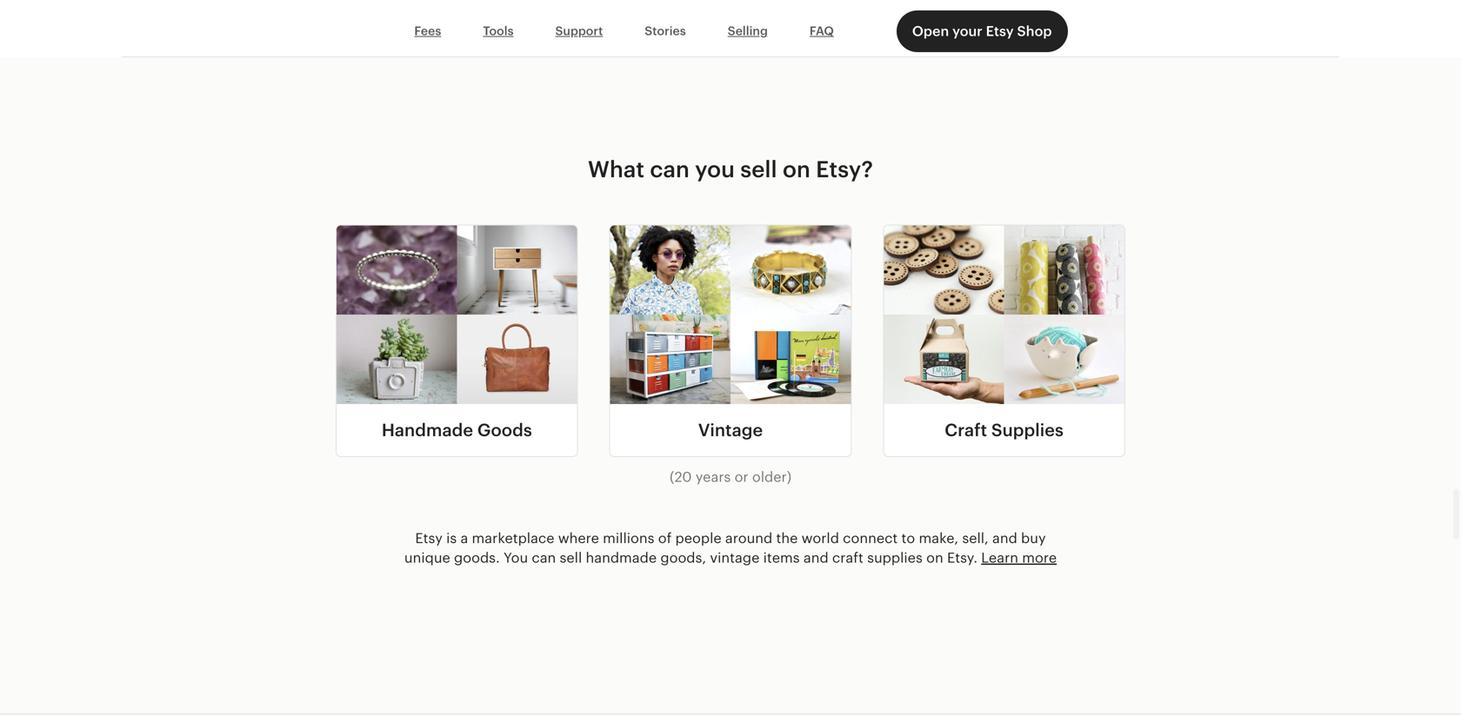 Task type: describe. For each thing, give the bounding box(es) containing it.
millions
[[603, 531, 655, 547]]

vintage
[[710, 551, 760, 566]]

buy
[[1022, 531, 1046, 547]]

craft supplies
[[945, 421, 1064, 441]]

you
[[504, 551, 528, 566]]

items
[[764, 551, 800, 566]]

etsy inside "etsy is a marketplace where millions of people around the world connect to make, sell, and buy unique goods. you can sell handmade goods, vintage items and craft supplies on etsy."
[[415, 531, 443, 547]]

your
[[953, 23, 983, 39]]

goods,
[[661, 551, 707, 566]]

open your etsy shop link
[[897, 10, 1068, 52]]

etsy is a marketplace where millions of people around the world connect to make, sell, and buy unique goods. you can sell handmade goods, vintage items and craft supplies on etsy.
[[404, 531, 1046, 566]]

craft
[[945, 421, 988, 441]]

is
[[446, 531, 457, 547]]

goods
[[478, 421, 532, 441]]

selling
[[728, 24, 768, 38]]

what
[[588, 156, 645, 182]]

or
[[735, 470, 749, 485]]

shop
[[1018, 23, 1052, 39]]

fees link
[[394, 15, 462, 48]]

0 vertical spatial sell
[[741, 156, 778, 182]]

1 horizontal spatial etsy
[[986, 23, 1014, 39]]

0 vertical spatial on
[[783, 156, 811, 182]]

handmade goods
[[382, 421, 532, 441]]

tools
[[483, 24, 514, 38]]

sell,
[[963, 531, 989, 547]]

craft
[[833, 551, 864, 566]]

faq link
[[789, 15, 855, 48]]

tools link
[[462, 15, 535, 48]]

stories
[[645, 24, 686, 38]]

fees
[[415, 24, 441, 38]]

handmade
[[382, 421, 473, 441]]

world
[[802, 531, 840, 547]]

open your etsy shop
[[913, 23, 1052, 39]]

people
[[676, 531, 722, 547]]

0 vertical spatial can
[[650, 156, 690, 182]]

learn more link
[[982, 551, 1057, 566]]

open
[[913, 23, 950, 39]]

the
[[777, 531, 798, 547]]

support
[[556, 24, 603, 38]]

0 vertical spatial and
[[993, 531, 1018, 547]]

unique
[[404, 551, 451, 566]]

on inside "etsy is a marketplace where millions of people around the world connect to make, sell, and buy unique goods. you can sell handmade goods, vintage items and craft supplies on etsy."
[[927, 551, 944, 566]]

learn
[[982, 551, 1019, 566]]



Task type: locate. For each thing, give the bounding box(es) containing it.
sell down where
[[560, 551, 582, 566]]

can left you
[[650, 156, 690, 182]]

where
[[558, 531, 599, 547]]

1 horizontal spatial sell
[[741, 156, 778, 182]]

and down world at the right bottom of the page
[[804, 551, 829, 566]]

make,
[[919, 531, 959, 547]]

learn more
[[982, 551, 1057, 566]]

of
[[658, 531, 672, 547]]

1 vertical spatial and
[[804, 551, 829, 566]]

on left "etsy?"
[[783, 156, 811, 182]]

handmade
[[586, 551, 657, 566]]

0 vertical spatial etsy
[[986, 23, 1014, 39]]

1 horizontal spatial can
[[650, 156, 690, 182]]

etsy right your
[[986, 23, 1014, 39]]

and up the learn
[[993, 531, 1018, 547]]

sell
[[741, 156, 778, 182], [560, 551, 582, 566]]

1 vertical spatial sell
[[560, 551, 582, 566]]

etsy
[[986, 23, 1014, 39], [415, 531, 443, 547]]

stories link
[[624, 15, 707, 48]]

you
[[695, 156, 735, 182]]

around
[[726, 531, 773, 547]]

faq
[[810, 24, 834, 38]]

0 horizontal spatial on
[[783, 156, 811, 182]]

etsy.
[[948, 551, 978, 566]]

goods.
[[454, 551, 500, 566]]

what can you sell on etsy?
[[588, 156, 874, 182]]

to
[[902, 531, 916, 547]]

sell right you
[[741, 156, 778, 182]]

older)
[[753, 470, 792, 485]]

years
[[696, 470, 731, 485]]

0 horizontal spatial and
[[804, 551, 829, 566]]

0 horizontal spatial sell
[[560, 551, 582, 566]]

supplies
[[868, 551, 923, 566]]

on down make,
[[927, 551, 944, 566]]

marketplace
[[472, 531, 555, 547]]

1 vertical spatial etsy
[[415, 531, 443, 547]]

can right you
[[532, 551, 556, 566]]

and
[[993, 531, 1018, 547], [804, 551, 829, 566]]

connect
[[843, 531, 898, 547]]

etsy up unique
[[415, 531, 443, 547]]

selling link
[[707, 15, 789, 48]]

1 vertical spatial can
[[532, 551, 556, 566]]

can inside "etsy is a marketplace where millions of people around the world connect to make, sell, and buy unique goods. you can sell handmade goods, vintage items and craft supplies on etsy."
[[532, 551, 556, 566]]

supplies
[[992, 421, 1064, 441]]

more
[[1023, 551, 1057, 566]]

0 horizontal spatial etsy
[[415, 531, 443, 547]]

can
[[650, 156, 690, 182], [532, 551, 556, 566]]

0 horizontal spatial can
[[532, 551, 556, 566]]

a
[[461, 531, 468, 547]]

1 horizontal spatial and
[[993, 531, 1018, 547]]

support link
[[535, 15, 624, 48]]

1 horizontal spatial on
[[927, 551, 944, 566]]

1 vertical spatial on
[[927, 551, 944, 566]]

etsy?
[[816, 156, 874, 182]]

sell inside "etsy is a marketplace where millions of people around the world connect to make, sell, and buy unique goods. you can sell handmade goods, vintage items and craft supplies on etsy."
[[560, 551, 582, 566]]

on
[[783, 156, 811, 182], [927, 551, 944, 566]]

(20
[[670, 470, 692, 485]]

vintage
[[698, 421, 763, 441]]

(20 years or older)
[[670, 470, 792, 485]]



Task type: vqa. For each thing, say whether or not it's contained in the screenshot.
49.57 4.9
no



